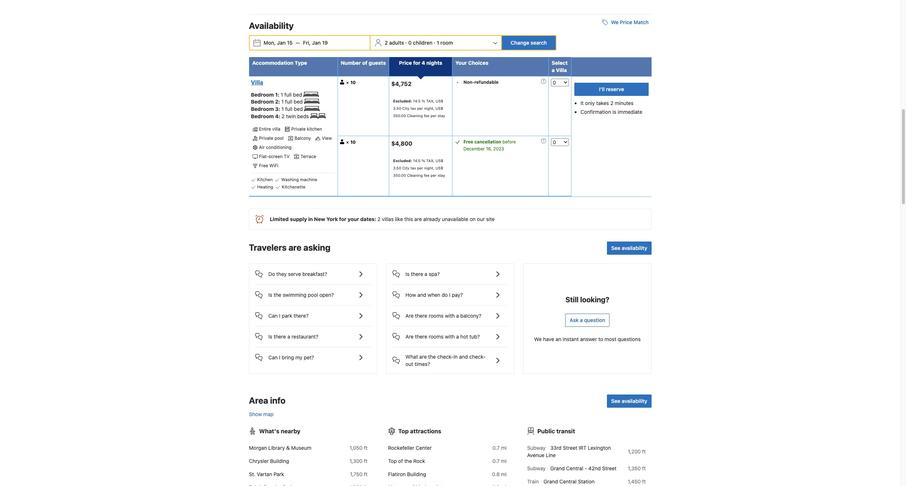 Task type: describe. For each thing, give the bounding box(es) containing it.
park
[[274, 472, 284, 478]]

transit
[[557, 428, 575, 435]]

there for are there rooms with a balcony?
[[415, 313, 428, 319]]

air
[[259, 145, 265, 150]]

i for can i park there?
[[279, 313, 281, 319]]

0.7 mi for rockefeller center
[[493, 445, 507, 451]]

public transit
[[538, 428, 575, 435]]

&
[[286, 445, 290, 451]]

to
[[599, 336, 604, 343]]

lexington
[[588, 445, 611, 451]]

can for can i park there?
[[269, 313, 278, 319]]

0 vertical spatial i
[[449, 292, 451, 298]]

3.50 for $4,752
[[393, 106, 401, 110]]

area info
[[249, 396, 286, 406]]

0.7 mi for top of the rock
[[493, 458, 507, 465]]

we price match button
[[600, 16, 652, 29]]

instant
[[563, 336, 579, 343]]

full for bedroom 1:
[[285, 92, 292, 98]]

still
[[566, 296, 579, 304]]

are there rooms with a balcony? button
[[393, 306, 509, 321]]

1 inside dropdown button
[[437, 40, 439, 46]]

how
[[406, 292, 416, 298]]

select a villa
[[552, 60, 568, 73]]

chrysler building
[[249, 458, 289, 465]]

what
[[406, 354, 418, 360]]

a inside button
[[288, 334, 290, 340]]

the for top of the rock
[[405, 458, 412, 465]]

cleaning for $4,752
[[407, 113, 423, 118]]

villa link
[[251, 79, 334, 86]]

central for -
[[567, 466, 584, 472]]

1 horizontal spatial for
[[413, 60, 421, 66]]

2 occupancy image from the top
[[340, 140, 345, 144]]

avenue
[[528, 453, 545, 459]]

full for bedroom 2:
[[285, 99, 292, 105]]

there for are there rooms with a hot tub?
[[415, 334, 428, 340]]

fee for $4,800
[[424, 173, 430, 178]]

how and when do i pay?
[[406, 292, 463, 298]]

19
[[322, 40, 328, 46]]

entire
[[259, 126, 271, 132]]

city for $4,800
[[403, 166, 410, 170]]

choices
[[469, 60, 489, 66]]

grand for grand central - 42nd street
[[551, 466, 565, 472]]

0.8
[[493, 472, 500, 478]]

your choices
[[456, 60, 489, 66]]

this
[[405, 216, 413, 222]]

2 × 10 from the top
[[346, 139, 356, 145]]

1 more details on meals and payment options image from the top
[[541, 79, 547, 84]]

a right ask
[[580, 317, 583, 324]]

change search button
[[502, 36, 556, 50]]

answer
[[581, 336, 597, 343]]

kitchen
[[257, 177, 273, 183]]

1,300
[[350, 458, 363, 465]]

1,750
[[350, 472, 363, 478]]

are there rooms with a hot tub? button
[[393, 327, 509, 342]]

bedroom 4:
[[251, 113, 282, 119]]

chrysler
[[249, 458, 269, 465]]

1,200
[[628, 449, 641, 455]]

morgan
[[249, 445, 267, 451]]

open?
[[320, 292, 334, 298]]

1 for bedroom 1:
[[281, 92, 283, 98]]

of for guests
[[363, 60, 368, 66]]

screen
[[269, 154, 283, 159]]

subway for grand central - 42nd street
[[528, 466, 546, 472]]

bed for bedroom 2:
[[294, 99, 303, 105]]

most
[[605, 336, 617, 343]]

private pool
[[259, 136, 284, 141]]

1 vertical spatial price
[[399, 60, 412, 66]]

a inside button
[[456, 313, 459, 319]]

0 vertical spatial are
[[415, 216, 422, 222]]

before
[[503, 139, 516, 145]]

ask a question button
[[566, 314, 610, 327]]

0 horizontal spatial villa
[[251, 79, 263, 86]]

i'll reserve
[[599, 86, 625, 92]]

2 10 from the top
[[351, 140, 356, 145]]

can i bring my pet? button
[[255, 348, 371, 362]]

full for bedroom 3:
[[285, 106, 293, 112]]

city for $4,752
[[403, 106, 410, 110]]

already
[[424, 216, 441, 222]]

fee for $4,752
[[424, 113, 430, 118]]

children
[[413, 40, 433, 46]]

nearby
[[281, 428, 301, 435]]

rock
[[414, 458, 425, 465]]

balcony
[[295, 136, 311, 141]]

2 more details on meals and payment options image from the top
[[541, 139, 547, 144]]

immediate
[[618, 109, 643, 115]]

0 vertical spatial in
[[308, 216, 313, 222]]

morgan library & museum
[[249, 445, 312, 451]]

train
[[528, 479, 539, 485]]

top attractions
[[399, 428, 442, 435]]

wifi
[[270, 163, 279, 169]]

park
[[282, 313, 292, 319]]

excluded: for $4,800
[[393, 159, 412, 163]]

•
[[457, 79, 459, 85]]

mi for top of the rock
[[501, 458, 507, 465]]

there for is there a spa?
[[411, 271, 423, 277]]

rooms for balcony?
[[429, 313, 444, 319]]

availability for travelers are asking
[[622, 245, 648, 251]]

library
[[269, 445, 285, 451]]

a inside select a villa
[[552, 67, 555, 73]]

2 inside dropdown button
[[385, 40, 388, 46]]

breakfast?
[[303, 271, 327, 277]]

tub?
[[470, 334, 480, 340]]

rockefeller
[[388, 445, 415, 451]]

see for travelers are asking
[[612, 245, 621, 251]]

ft for 1,750 ft
[[364, 472, 368, 478]]

flat-
[[259, 154, 269, 159]]

availability
[[249, 20, 294, 31]]

1 vertical spatial street
[[603, 466, 617, 472]]

33rd street irt lexington avenue line
[[528, 445, 611, 459]]

1 occupancy image from the top
[[340, 80, 345, 85]]

1 full bed for bedroom 2:
[[282, 99, 304, 105]]

ft for 1,450 ft
[[643, 479, 646, 485]]

stay for $4,752
[[438, 113, 445, 118]]

times?
[[415, 361, 430, 368]]

1 × 10 from the top
[[346, 79, 356, 85]]

tax for $4,752
[[411, 106, 416, 110]]

have
[[543, 336, 555, 343]]

line
[[546, 453, 556, 459]]

2 adults · 0 children · 1 room
[[385, 40, 453, 46]]

is there a restaurant?
[[269, 334, 319, 340]]

% for $4,800
[[422, 159, 425, 163]]

2 jan from the left
[[312, 40, 321, 46]]

fri,
[[303, 40, 311, 46]]

ft for 1,050 ft
[[364, 445, 368, 451]]

looking?
[[581, 296, 610, 304]]

central for station
[[560, 479, 577, 485]]

1 full bed for bedroom 1:
[[281, 92, 304, 98]]

unavailable
[[442, 216, 469, 222]]

1 full bed for bedroom 3:
[[282, 106, 304, 112]]

0 vertical spatial and
[[418, 292, 427, 298]]

only
[[585, 100, 595, 106]]

1,450
[[628, 479, 641, 485]]

travelers
[[249, 243, 287, 253]]

mi for rockefeller center
[[501, 445, 507, 451]]

availability for area info
[[622, 398, 648, 405]]

what's nearby
[[259, 428, 301, 435]]

match
[[634, 19, 649, 25]]

1 jan from the left
[[277, 40, 286, 46]]

info
[[270, 396, 286, 406]]

limited
[[270, 216, 289, 222]]

% for $4,752
[[422, 99, 425, 103]]

attractions
[[410, 428, 442, 435]]

0.7 for rockefeller center
[[493, 445, 500, 451]]

do they serve breakfast? button
[[255, 264, 371, 279]]

is for is there a spa?
[[406, 271, 410, 277]]

are there rooms with a hot tub?
[[406, 334, 480, 340]]

42nd
[[589, 466, 601, 472]]

$4,800
[[392, 140, 413, 147]]

ask a question
[[570, 317, 606, 324]]

dates:
[[361, 216, 376, 222]]

building for chrysler building
[[270, 458, 289, 465]]



Task type: vqa. For each thing, say whether or not it's contained in the screenshot.
left Show on map
no



Task type: locate. For each thing, give the bounding box(es) containing it.
1 × from the top
[[346, 79, 349, 85]]

× right the view
[[346, 139, 349, 145]]

rooms down how and when do i pay?
[[429, 313, 444, 319]]

villa down select
[[556, 67, 567, 73]]

price left match at the right
[[620, 19, 633, 25]]

1 % from the top
[[422, 99, 425, 103]]

is inside button
[[269, 334, 272, 340]]

for left 4
[[413, 60, 421, 66]]

ft right 1,350
[[643, 466, 646, 472]]

1 vertical spatial ×
[[346, 139, 349, 145]]

availability
[[622, 245, 648, 251], [622, 398, 648, 405]]

0 vertical spatial the
[[274, 292, 282, 298]]

a left balcony?
[[456, 313, 459, 319]]

2 fee from the top
[[424, 173, 430, 178]]

1 down the 'villa' link
[[281, 92, 283, 98]]

there inside "button"
[[415, 334, 428, 340]]

we inside "dropdown button"
[[611, 19, 619, 25]]

0 horizontal spatial building
[[270, 458, 289, 465]]

0 vertical spatial 0.7
[[493, 445, 500, 451]]

1 horizontal spatial building
[[407, 472, 426, 478]]

2 excluded: from the top
[[393, 159, 412, 163]]

0 horizontal spatial top
[[388, 458, 397, 465]]

0 vertical spatial building
[[270, 458, 289, 465]]

the left swimming
[[274, 292, 282, 298]]

street
[[563, 445, 578, 451], [603, 466, 617, 472]]

cleaning for $4,800
[[407, 173, 423, 178]]

2 mi from the top
[[501, 458, 507, 465]]

1 horizontal spatial villa
[[556, 67, 567, 73]]

grand central station
[[544, 479, 595, 485]]

1 vertical spatial fee
[[424, 173, 430, 178]]

1 can from the top
[[269, 313, 278, 319]]

0 vertical spatial availability
[[622, 245, 648, 251]]

with up the are there rooms with a hot tub? "button"
[[445, 313, 455, 319]]

are down how
[[406, 313, 414, 319]]

0 vertical spatial with
[[445, 313, 455, 319]]

top for top of the rock
[[388, 458, 397, 465]]

2 14.5 from the top
[[413, 159, 421, 163]]

14.5 for $4,752
[[413, 99, 421, 103]]

2 inside "it only takes 2 minutes confirmation is immediate"
[[611, 100, 614, 106]]

villa
[[272, 126, 281, 132]]

2 vertical spatial 1 full bed
[[282, 106, 304, 112]]

is for is there a restaurant?
[[269, 334, 272, 340]]

2 14.5 % tax, us$ 3.50 city tax per night, us$ 350.00 cleaning fee per stay from the top
[[393, 159, 445, 178]]

1 14.5 from the top
[[413, 99, 421, 103]]

0 vertical spatial see availability
[[612, 245, 648, 251]]

1 vertical spatial see
[[612, 398, 621, 405]]

1 vertical spatial grand
[[544, 479, 558, 485]]

1 vertical spatial private
[[259, 136, 274, 141]]

tax for $4,800
[[411, 166, 416, 170]]

before december 16, 2023
[[464, 139, 516, 152]]

the inside 'what are the check-in and check- out times?'
[[428, 354, 436, 360]]

2 · from the left
[[434, 40, 436, 46]]

1 vertical spatial are
[[289, 243, 302, 253]]

tax
[[411, 106, 416, 110], [411, 166, 416, 170]]

irt
[[579, 445, 587, 451]]

2 3.50 from the top
[[393, 166, 401, 170]]

tax down $4,800
[[411, 166, 416, 170]]

the left rock
[[405, 458, 412, 465]]

0 horizontal spatial free
[[259, 163, 268, 169]]

cleaning down $4,800
[[407, 173, 423, 178]]

night, for $4,752
[[424, 106, 435, 110]]

free for free wifi
[[259, 163, 268, 169]]

my
[[296, 355, 303, 361]]

0 vertical spatial bed
[[293, 92, 302, 98]]

see availability button for travelers are asking
[[607, 242, 652, 255]]

1 horizontal spatial private
[[292, 126, 306, 132]]

0 vertical spatial excluded:
[[393, 99, 412, 103]]

0 horizontal spatial we
[[535, 336, 542, 343]]

3.50
[[393, 106, 401, 110], [393, 166, 401, 170]]

ft right 1,050
[[364, 445, 368, 451]]

14.5 % tax, us$ 3.50 city tax per night, us$ 350.00 cleaning fee per stay for $4,800
[[393, 159, 445, 178]]

1 horizontal spatial pool
[[308, 292, 318, 298]]

mon, jan 15 button
[[261, 36, 296, 49]]

there inside button
[[274, 334, 286, 340]]

tax, for $4,800
[[426, 159, 435, 163]]

2 up is on the right
[[611, 100, 614, 106]]

is
[[613, 109, 617, 115]]

are up times? on the bottom left
[[420, 354, 427, 360]]

0 vertical spatial stay
[[438, 113, 445, 118]]

building
[[270, 458, 289, 465], [407, 472, 426, 478]]

and
[[418, 292, 427, 298], [459, 354, 468, 360]]

2 left twin
[[282, 113, 285, 119]]

is up how
[[406, 271, 410, 277]]

1 for bedroom 3:
[[282, 106, 284, 112]]

350.00 for $4,752
[[393, 113, 406, 118]]

1 cleaning from the top
[[407, 113, 423, 118]]

with left hot
[[445, 334, 455, 340]]

ft right the 1,450
[[643, 479, 646, 485]]

grand down line
[[551, 466, 565, 472]]

see for area info
[[612, 398, 621, 405]]

top up flatiron
[[388, 458, 397, 465]]

14.5 % tax, us$ 3.50 city tax per night, us$ 350.00 cleaning fee per stay down $4,752
[[393, 99, 445, 118]]

top up rockefeller
[[399, 428, 409, 435]]

2 see from the top
[[612, 398, 621, 405]]

is inside button
[[269, 292, 272, 298]]

subway for 33rd street irt lexington avenue line
[[528, 445, 546, 451]]

1 vertical spatial 0.7 mi
[[493, 458, 507, 465]]

villas
[[382, 216, 394, 222]]

0 vertical spatial more details on meals and payment options image
[[541, 79, 547, 84]]

2 can from the top
[[269, 355, 278, 361]]

1 horizontal spatial price
[[620, 19, 633, 25]]

350.00 up $4,800
[[393, 113, 406, 118]]

1 horizontal spatial of
[[398, 458, 403, 465]]

are there rooms with a balcony?
[[406, 313, 482, 319]]

non-
[[464, 79, 475, 85]]

december
[[464, 146, 485, 152]]

1 vertical spatial more details on meals and payment options image
[[541, 139, 547, 144]]

1 see availability button from the top
[[607, 242, 652, 255]]

bed for bedroom 1:
[[293, 92, 302, 98]]

villa up bedroom 1:
[[251, 79, 263, 86]]

site
[[486, 216, 495, 222]]

2 tax from the top
[[411, 166, 416, 170]]

and inside 'what are the check-in and check- out times?'
[[459, 354, 468, 360]]

3.50 down $4,800
[[393, 166, 401, 170]]

2 are from the top
[[406, 334, 414, 340]]

1 check- from the left
[[438, 354, 454, 360]]

2 vertical spatial mi
[[501, 472, 507, 478]]

1 fee from the top
[[424, 113, 430, 118]]

14.5 % tax, us$ 3.50 city tax per night, us$ 350.00 cleaning fee per stay down $4,800
[[393, 159, 445, 178]]

3 mi from the top
[[501, 472, 507, 478]]

1 3.50 from the top
[[393, 106, 401, 110]]

1 rooms from the top
[[429, 313, 444, 319]]

top for top attractions
[[399, 428, 409, 435]]

2 vertical spatial is
[[269, 334, 272, 340]]

1 with from the top
[[445, 313, 455, 319]]

excluded: down $4,800
[[393, 159, 412, 163]]

1 up bedroom 3: at top left
[[282, 99, 284, 105]]

limited supply in new york for your dates: 2 villas like this are already unavailable on our site
[[270, 216, 495, 222]]

change
[[511, 40, 530, 46]]

× 10 right the view
[[346, 139, 356, 145]]

1 horizontal spatial top
[[399, 428, 409, 435]]

rockefeller center
[[388, 445, 432, 451]]

1 mi from the top
[[501, 445, 507, 451]]

ft for 1,300 ft
[[364, 458, 368, 465]]

2 subway from the top
[[528, 466, 546, 472]]

price inside we price match "dropdown button"
[[620, 19, 633, 25]]

search
[[531, 40, 547, 46]]

1 subway from the top
[[528, 445, 546, 451]]

see availability for area info
[[612, 398, 648, 405]]

are inside button
[[406, 313, 414, 319]]

1,200 ft
[[628, 449, 646, 455]]

10 right the view
[[351, 140, 356, 145]]

0 vertical spatial we
[[611, 19, 619, 25]]

is there a restaurant? button
[[255, 327, 371, 342]]

1 excluded: from the top
[[393, 99, 412, 103]]

with inside button
[[445, 313, 455, 319]]

2 twin beds
[[282, 113, 311, 119]]

0 vertical spatial top
[[399, 428, 409, 435]]

map
[[263, 411, 274, 418]]

with for balcony?
[[445, 313, 455, 319]]

are up what
[[406, 334, 414, 340]]

villa inside select a villa
[[556, 67, 567, 73]]

of left 'guests'
[[363, 60, 368, 66]]

of for the
[[398, 458, 403, 465]]

are inside 'what are the check-in and check- out times?'
[[420, 354, 427, 360]]

check- down are there rooms with a hot tub?
[[438, 354, 454, 360]]

a down select
[[552, 67, 555, 73]]

swimming
[[283, 292, 307, 298]]

is
[[406, 271, 410, 277], [269, 292, 272, 298], [269, 334, 272, 340]]

1 are from the top
[[406, 313, 414, 319]]

1 horizontal spatial and
[[459, 354, 468, 360]]

tax down $4,752
[[411, 106, 416, 110]]

2 see availability button from the top
[[607, 395, 652, 408]]

1 0.7 mi from the top
[[493, 445, 507, 451]]

rooms down the are there rooms with a balcony?
[[429, 334, 444, 340]]

can i park there? button
[[255, 306, 371, 321]]

jan
[[277, 40, 286, 46], [312, 40, 321, 46]]

0 vertical spatial private
[[292, 126, 306, 132]]

see availability for travelers are asking
[[612, 245, 648, 251]]

0 vertical spatial street
[[563, 445, 578, 451]]

0 vertical spatial 10
[[351, 80, 356, 85]]

we left "have"
[[535, 336, 542, 343]]

2 × from the top
[[346, 139, 349, 145]]

of down rockefeller
[[398, 458, 403, 465]]

mi
[[501, 445, 507, 451], [501, 458, 507, 465], [501, 472, 507, 478]]

1 night, from the top
[[424, 106, 435, 110]]

4
[[422, 60, 425, 66]]

1 stay from the top
[[438, 113, 445, 118]]

there up what
[[415, 334, 428, 340]]

grand central - 42nd street
[[551, 466, 617, 472]]

1 vertical spatial i
[[279, 313, 281, 319]]

1 vertical spatial the
[[428, 354, 436, 360]]

0 horizontal spatial of
[[363, 60, 368, 66]]

1 0.7 from the top
[[493, 445, 500, 451]]

2 see availability from the top
[[612, 398, 648, 405]]

occupancy image right the view
[[340, 140, 345, 144]]

we for we have an instant answer to most questions
[[535, 336, 542, 343]]

refundable
[[475, 79, 499, 85]]

rooms inside button
[[429, 313, 444, 319]]

free down flat-
[[259, 163, 268, 169]]

0 horizontal spatial check-
[[438, 354, 454, 360]]

the for what are the check-in and check- out times?
[[428, 354, 436, 360]]

city
[[403, 106, 410, 110], [403, 166, 410, 170]]

are right this
[[415, 216, 422, 222]]

private for private kitchen
[[292, 126, 306, 132]]

street left irt
[[563, 445, 578, 451]]

0 vertical spatial night,
[[424, 106, 435, 110]]

subway up avenue
[[528, 445, 546, 451]]

what are the check-in and check- out times?
[[406, 354, 486, 368]]

street inside '33rd street irt lexington avenue line'
[[563, 445, 578, 451]]

0 vertical spatial occupancy image
[[340, 80, 345, 85]]

rooms for hot
[[429, 334, 444, 340]]

1 vertical spatial see availability
[[612, 398, 648, 405]]

× down the number
[[346, 79, 349, 85]]

central left station
[[560, 479, 577, 485]]

there for is there a restaurant?
[[274, 334, 286, 340]]

1 vertical spatial cleaning
[[407, 173, 423, 178]]

0 vertical spatial are
[[406, 313, 414, 319]]

0 vertical spatial ×
[[346, 79, 349, 85]]

1 vertical spatial for
[[339, 216, 347, 222]]

free cancellation
[[464, 139, 502, 145]]

1 vertical spatial 14.5
[[413, 159, 421, 163]]

public
[[538, 428, 555, 435]]

2 left the adults
[[385, 40, 388, 46]]

1 vertical spatial stay
[[438, 173, 445, 178]]

ft for 1,350 ft
[[643, 466, 646, 472]]

number
[[341, 60, 361, 66]]

1 see from the top
[[612, 245, 621, 251]]

excluded: for $4,752
[[393, 99, 412, 103]]

accommodation type
[[252, 60, 307, 66]]

1 for bedroom 2:
[[282, 99, 284, 105]]

cleaning
[[407, 113, 423, 118], [407, 173, 423, 178]]

1 vertical spatial subway
[[528, 466, 546, 472]]

is down the do
[[269, 292, 272, 298]]

0 vertical spatial of
[[363, 60, 368, 66]]

2 0.7 from the top
[[493, 458, 500, 465]]

us$
[[436, 99, 444, 103], [436, 106, 443, 110], [436, 159, 444, 163], [436, 166, 443, 170]]

2 vertical spatial full
[[285, 106, 293, 112]]

2 vertical spatial i
[[279, 355, 281, 361]]

there inside button
[[415, 313, 428, 319]]

1 horizontal spatial in
[[454, 354, 458, 360]]

rooms inside "button"
[[429, 334, 444, 340]]

spa?
[[429, 271, 440, 277]]

is there a spa? button
[[393, 264, 509, 279]]

check-
[[438, 354, 454, 360], [470, 354, 486, 360]]

0 vertical spatial 350.00
[[393, 113, 406, 118]]

occupancy image
[[340, 80, 345, 85], [340, 140, 345, 144]]

central left - on the bottom of page
[[567, 466, 584, 472]]

top of the rock
[[388, 458, 425, 465]]

1 vertical spatial 3.50
[[393, 166, 401, 170]]

city down $4,800
[[403, 166, 410, 170]]

2 check- from the left
[[470, 354, 486, 360]]

%
[[422, 99, 425, 103], [422, 159, 425, 163]]

2 night, from the top
[[424, 166, 435, 170]]

2 0.7 mi from the top
[[493, 458, 507, 465]]

350.00
[[393, 113, 406, 118], [393, 173, 406, 178]]

tax, for $4,752
[[426, 99, 435, 103]]

question
[[585, 317, 606, 324]]

ft right 1,200
[[643, 449, 646, 455]]

0 horizontal spatial for
[[339, 216, 347, 222]]

1 vertical spatial top
[[388, 458, 397, 465]]

0 vertical spatial rooms
[[429, 313, 444, 319]]

2 350.00 from the top
[[393, 173, 406, 178]]

free up the december
[[464, 139, 474, 145]]

a left hot
[[456, 334, 459, 340]]

0 vertical spatial subway
[[528, 445, 546, 451]]

see availability
[[612, 245, 648, 251], [612, 398, 648, 405]]

and right how
[[418, 292, 427, 298]]

1 tax from the top
[[411, 106, 416, 110]]

see availability button for area info
[[607, 395, 652, 408]]

2 tax, from the top
[[426, 159, 435, 163]]

1 horizontal spatial check-
[[470, 354, 486, 360]]

1 350.00 from the top
[[393, 113, 406, 118]]

350.00 for $4,800
[[393, 173, 406, 178]]

1 availability from the top
[[622, 245, 648, 251]]

grand for grand central station
[[544, 479, 558, 485]]

1 left room
[[437, 40, 439, 46]]

1 10 from the top
[[351, 80, 356, 85]]

are for what are the check-in and check- out times?
[[420, 354, 427, 360]]

0 vertical spatial see availability button
[[607, 242, 652, 255]]

tv
[[284, 154, 290, 159]]

in down the are there rooms with a hot tub? "button"
[[454, 354, 458, 360]]

street right 42nd
[[603, 466, 617, 472]]

there down how
[[415, 313, 428, 319]]

· left 0
[[406, 40, 407, 46]]

night, for $4,800
[[424, 166, 435, 170]]

show map
[[249, 411, 274, 418]]

occupancy image down the number
[[340, 80, 345, 85]]

mi for flatiron building
[[501, 472, 507, 478]]

2 city from the top
[[403, 166, 410, 170]]

with for hot
[[445, 334, 455, 340]]

a left the spa?
[[425, 271, 428, 277]]

1 vertical spatial 10
[[351, 140, 356, 145]]

i
[[449, 292, 451, 298], [279, 313, 281, 319], [279, 355, 281, 361]]

in left new
[[308, 216, 313, 222]]

1 · from the left
[[406, 40, 407, 46]]

accommodation
[[252, 60, 294, 66]]

$4,752
[[392, 80, 412, 87]]

1 vertical spatial free
[[259, 163, 268, 169]]

subway down avenue
[[528, 466, 546, 472]]

0 vertical spatial free
[[464, 139, 474, 145]]

0 vertical spatial price
[[620, 19, 633, 25]]

we
[[611, 19, 619, 25], [535, 336, 542, 343]]

3.50 down $4,752
[[393, 106, 401, 110]]

0.7 for top of the rock
[[493, 458, 500, 465]]

can left bring
[[269, 355, 278, 361]]

free
[[464, 139, 474, 145], [259, 163, 268, 169]]

1 up 2 twin beds
[[282, 106, 284, 112]]

bed for bedroom 3:
[[294, 106, 303, 112]]

rooms
[[429, 313, 444, 319], [429, 334, 444, 340]]

0 vertical spatial tax
[[411, 106, 416, 110]]

out
[[406, 361, 413, 368]]

1 tax, from the top
[[426, 99, 435, 103]]

a inside button
[[425, 271, 428, 277]]

14.5 % tax, us$ 3.50 city tax per night, us$ 350.00 cleaning fee per stay for $4,752
[[393, 99, 445, 118]]

ft right 1,750
[[364, 472, 368, 478]]

are for travelers are asking
[[289, 243, 302, 253]]

2 left villas
[[378, 216, 381, 222]]

mon, jan 15 — fri, jan 19
[[264, 40, 328, 46]]

we for we price match
[[611, 19, 619, 25]]

1 city from the top
[[403, 106, 410, 110]]

heating
[[257, 184, 273, 190]]

1 vertical spatial are
[[406, 334, 414, 340]]

in inside 'what are the check-in and check- out times?'
[[454, 354, 458, 360]]

0 horizontal spatial private
[[259, 136, 274, 141]]

1 vertical spatial bed
[[294, 99, 303, 105]]

building down morgan library & museum
[[270, 458, 289, 465]]

0 vertical spatial can
[[269, 313, 278, 319]]

are for are there rooms with a balcony?
[[406, 313, 414, 319]]

0 vertical spatial mi
[[501, 445, 507, 451]]

can i bring my pet?
[[269, 355, 314, 361]]

2023
[[494, 146, 504, 152]]

our
[[477, 216, 485, 222]]

0 vertical spatial villa
[[556, 67, 567, 73]]

there inside button
[[411, 271, 423, 277]]

0
[[409, 40, 412, 46]]

2 % from the top
[[422, 159, 425, 163]]

grand right the train
[[544, 479, 558, 485]]

bedroom 3:
[[251, 106, 282, 112]]

i right do
[[449, 292, 451, 298]]

0 horizontal spatial the
[[274, 292, 282, 298]]

st.
[[249, 472, 256, 478]]

3.50 for $4,800
[[393, 166, 401, 170]]

kitchen
[[307, 126, 322, 132]]

1 vertical spatial and
[[459, 354, 468, 360]]

villa
[[556, 67, 567, 73], [251, 79, 263, 86]]

tax,
[[426, 99, 435, 103], [426, 159, 435, 163]]

when
[[428, 292, 441, 298]]

i left park
[[279, 313, 281, 319]]

for left your
[[339, 216, 347, 222]]

are for are there rooms with a hot tub?
[[406, 334, 414, 340]]

there
[[411, 271, 423, 277], [415, 313, 428, 319], [274, 334, 286, 340], [415, 334, 428, 340]]

0 horizontal spatial jan
[[277, 40, 286, 46]]

flatiron building
[[388, 472, 426, 478]]

and down hot
[[459, 354, 468, 360]]

nights
[[427, 60, 443, 66]]

are inside "button"
[[406, 334, 414, 340]]

0 vertical spatial city
[[403, 106, 410, 110]]

is for is the swimming pool open?
[[269, 292, 272, 298]]

1 vertical spatial is
[[269, 292, 272, 298]]

pool up conditioning
[[275, 136, 284, 141]]

2 with from the top
[[445, 334, 455, 340]]

free for free cancellation
[[464, 139, 474, 145]]

0 horizontal spatial street
[[563, 445, 578, 451]]

fee
[[424, 113, 430, 118], [424, 173, 430, 178]]

0 vertical spatial pool
[[275, 136, 284, 141]]

a left restaurant?
[[288, 334, 290, 340]]

0.8 mi
[[493, 472, 507, 478]]

jan left 19
[[312, 40, 321, 46]]

1 vertical spatial of
[[398, 458, 403, 465]]

with inside "button"
[[445, 334, 455, 340]]

· right children
[[434, 40, 436, 46]]

check- down "tub?"
[[470, 354, 486, 360]]

more details on meals and payment options image
[[541, 79, 547, 84], [541, 139, 547, 144]]

i for can i bring my pet?
[[279, 355, 281, 361]]

i left bring
[[279, 355, 281, 361]]

14.5 for $4,800
[[413, 159, 421, 163]]

1 vertical spatial mi
[[501, 458, 507, 465]]

pool left open?
[[308, 292, 318, 298]]

2 rooms from the top
[[429, 334, 444, 340]]

0 vertical spatial 3.50
[[393, 106, 401, 110]]

0 vertical spatial is
[[406, 271, 410, 277]]

the up times? on the bottom left
[[428, 354, 436, 360]]

of
[[363, 60, 368, 66], [398, 458, 403, 465]]

type
[[295, 60, 307, 66]]

can i park there?
[[269, 313, 309, 319]]

2 vertical spatial are
[[420, 354, 427, 360]]

price left 4
[[399, 60, 412, 66]]

private for private pool
[[259, 136, 274, 141]]

1 vertical spatial can
[[269, 355, 278, 361]]

pay?
[[452, 292, 463, 298]]

private up balcony
[[292, 126, 306, 132]]

private down entire
[[259, 136, 274, 141]]

0 horizontal spatial ·
[[406, 40, 407, 46]]

0 vertical spatial 0.7 mi
[[493, 445, 507, 451]]

350.00 down $4,800
[[393, 173, 406, 178]]

there left the spa?
[[411, 271, 423, 277]]

flatiron
[[388, 472, 406, 478]]

is down can i park there?
[[269, 334, 272, 340]]

are left asking
[[289, 243, 302, 253]]

pool inside button
[[308, 292, 318, 298]]

there down park
[[274, 334, 286, 340]]

is inside button
[[406, 271, 410, 277]]

1 vertical spatial pool
[[308, 292, 318, 298]]

see
[[612, 245, 621, 251], [612, 398, 621, 405]]

ft for 1,200 ft
[[643, 449, 646, 455]]

2 stay from the top
[[438, 173, 445, 178]]

2 availability from the top
[[622, 398, 648, 405]]

1 vertical spatial full
[[285, 99, 292, 105]]

1 vertical spatial central
[[560, 479, 577, 485]]

questions
[[618, 336, 641, 343]]

2 vertical spatial bed
[[294, 106, 303, 112]]

cleaning up $4,800
[[407, 113, 423, 118]]

1 vertical spatial 350.00
[[393, 173, 406, 178]]

2 cleaning from the top
[[407, 173, 423, 178]]

0 horizontal spatial pool
[[275, 136, 284, 141]]

can for can i bring my pet?
[[269, 355, 278, 361]]

jan left 15
[[277, 40, 286, 46]]

× 10 down the number
[[346, 79, 356, 85]]

0 vertical spatial grand
[[551, 466, 565, 472]]

1 see availability from the top
[[612, 245, 648, 251]]

we left match at the right
[[611, 19, 619, 25]]

stay for $4,800
[[438, 173, 445, 178]]

building for flatiron building
[[407, 472, 426, 478]]

0.7
[[493, 445, 500, 451], [493, 458, 500, 465]]

1 14.5 % tax, us$ 3.50 city tax per night, us$ 350.00 cleaning fee per stay from the top
[[393, 99, 445, 118]]

city down $4,752
[[403, 106, 410, 110]]

0 vertical spatial tax,
[[426, 99, 435, 103]]

10 down the number
[[351, 80, 356, 85]]



